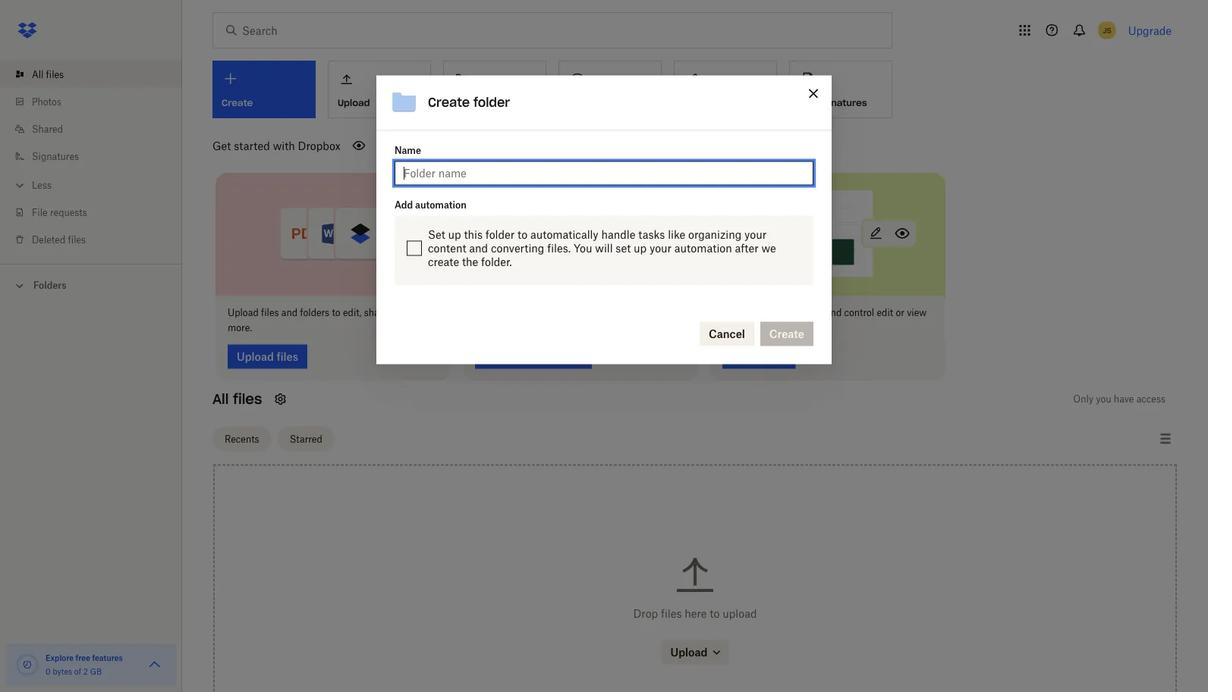 Task type: describe. For each thing, give the bounding box(es) containing it.
quota usage element
[[15, 653, 39, 678]]

upload files and folders to edit, share, sign, and more.
[[228, 307, 431, 334]]

photos link
[[12, 88, 182, 115]]

0
[[46, 667, 51, 677]]

control
[[844, 307, 874, 319]]

1 horizontal spatial your
[[744, 228, 767, 241]]

files inside upload files and folders to edit, share, sign, and more.
[[261, 307, 279, 319]]

all files link
[[12, 61, 182, 88]]

create folder inside the create folder button
[[453, 97, 515, 109]]

add automation
[[395, 199, 467, 211]]

this
[[464, 228, 483, 241]]

sign,
[[392, 307, 413, 319]]

folder.
[[481, 256, 512, 268]]

anyone
[[792, 307, 823, 319]]

automation inside set up this folder to automatically handle tasks like organizing your content and converting files. you will set up your automation after we create the folder.
[[675, 242, 732, 255]]

files.
[[547, 242, 571, 255]]

shared link
[[12, 115, 182, 143]]

converting
[[491, 242, 544, 255]]

drop files here to upload
[[633, 608, 757, 621]]

recents button
[[212, 427, 271, 452]]

list containing all files
[[0, 52, 182, 264]]

file
[[32, 207, 48, 218]]

edit
[[877, 307, 893, 319]]

share files with anyone and control edit or view access.
[[722, 307, 927, 334]]

with for started
[[273, 139, 295, 152]]

features
[[92, 654, 123, 663]]

and left 'folders'
[[281, 307, 298, 319]]

files left here
[[661, 608, 682, 621]]

after
[[735, 242, 759, 255]]

dropbox image
[[12, 15, 42, 46]]

will
[[595, 242, 613, 255]]

all inside all files 'link'
[[32, 69, 43, 80]]

signatures
[[818, 97, 867, 109]]

to for folder
[[518, 228, 528, 241]]

2
[[83, 667, 88, 677]]

set up this folder to automatically handle tasks like organizing your content and converting files. you will set up your automation after we create the folder.
[[428, 228, 776, 268]]

all files list item
[[0, 61, 182, 88]]

upload
[[723, 608, 757, 621]]

add
[[395, 199, 413, 211]]

the
[[462, 256, 478, 268]]

like
[[668, 228, 685, 241]]

and right sign,
[[415, 307, 431, 319]]

get for get started with dropbox
[[212, 139, 231, 152]]

deleted files link
[[12, 226, 182, 253]]

we
[[761, 242, 776, 255]]

set
[[428, 228, 445, 241]]

here
[[685, 608, 707, 621]]

2 vertical spatial to
[[710, 608, 720, 621]]

files up recents button
[[233, 391, 262, 408]]

of
[[74, 667, 81, 677]]

to for folders
[[332, 307, 340, 319]]

requests
[[50, 207, 87, 218]]

with for files
[[771, 307, 790, 319]]

bytes
[[53, 667, 72, 677]]

create folder dialog
[[376, 75, 832, 364]]

and inside set up this folder to automatically handle tasks like organizing your content and converting files. you will set up your automation after we create the folder.
[[469, 242, 488, 255]]

starred
[[290, 434, 322, 445]]

get for get signatures
[[799, 97, 815, 109]]

file requests link
[[12, 199, 182, 226]]

and inside 'share files with anyone and control edit or view access.'
[[826, 307, 842, 319]]

free
[[76, 654, 90, 663]]

folders
[[33, 280, 66, 291]]

file requests
[[32, 207, 87, 218]]

folder inside set up this folder to automatically handle tasks like organizing your content and converting files. you will set up your automation after we create the folder.
[[486, 228, 515, 241]]

more.
[[228, 323, 252, 334]]

signatures
[[32, 151, 79, 162]]



Task type: locate. For each thing, give the bounding box(es) containing it.
1 horizontal spatial to
[[518, 228, 528, 241]]

to
[[518, 228, 528, 241], [332, 307, 340, 319], [710, 608, 720, 621]]

and down "this"
[[469, 242, 488, 255]]

1 vertical spatial with
[[771, 307, 790, 319]]

all files up photos at left top
[[32, 69, 64, 80]]

explore free features 0 bytes of 2 gb
[[46, 654, 123, 677]]

all
[[32, 69, 43, 80], [212, 391, 229, 408]]

folder inside button
[[487, 97, 515, 109]]

signatures link
[[12, 143, 182, 170]]

files inside 'link'
[[46, 69, 64, 80]]

create
[[428, 256, 459, 268]]

edit,
[[343, 307, 362, 319]]

you
[[574, 242, 592, 255]]

set
[[616, 242, 631, 255]]

automation up set
[[415, 199, 467, 211]]

create inside the create folder button
[[453, 97, 484, 109]]

name
[[395, 145, 421, 156]]

content
[[428, 242, 466, 255]]

all files inside 'link'
[[32, 69, 64, 80]]

share,
[[364, 307, 390, 319]]

0 horizontal spatial with
[[273, 139, 295, 152]]

get signatures
[[799, 97, 867, 109]]

folder
[[474, 95, 510, 110], [487, 97, 515, 109], [486, 228, 515, 241]]

your down 'tasks'
[[650, 242, 672, 255]]

less image
[[12, 178, 27, 193]]

automatically
[[530, 228, 598, 241]]

get inside button
[[799, 97, 815, 109]]

upgrade link
[[1128, 24, 1172, 37]]

get signatures button
[[789, 61, 892, 118]]

1 vertical spatial your
[[650, 242, 672, 255]]

1 horizontal spatial all files
[[212, 391, 262, 408]]

files
[[46, 69, 64, 80], [68, 234, 86, 245], [261, 307, 279, 319], [750, 307, 768, 319], [233, 391, 262, 408], [661, 608, 682, 621]]

started
[[234, 139, 270, 152]]

view
[[907, 307, 927, 319]]

cancel
[[709, 328, 745, 341]]

1 vertical spatial to
[[332, 307, 340, 319]]

0 horizontal spatial automation
[[415, 199, 467, 211]]

create folder inside create folder dialog
[[428, 95, 510, 110]]

up right set
[[634, 242, 647, 255]]

access.
[[722, 323, 754, 334]]

gb
[[90, 667, 102, 677]]

starred button
[[277, 427, 335, 452]]

2 horizontal spatial to
[[710, 608, 720, 621]]

to right here
[[710, 608, 720, 621]]

0 vertical spatial up
[[448, 228, 461, 241]]

automation down organizing
[[675, 242, 732, 255]]

up
[[448, 228, 461, 241], [634, 242, 647, 255]]

with
[[273, 139, 295, 152], [771, 307, 790, 319]]

0 horizontal spatial get
[[212, 139, 231, 152]]

all up recents button
[[212, 391, 229, 408]]

1 horizontal spatial automation
[[675, 242, 732, 255]]

all files
[[32, 69, 64, 80], [212, 391, 262, 408]]

0 vertical spatial get
[[799, 97, 815, 109]]

1 vertical spatial get
[[212, 139, 231, 152]]

to up converting at top
[[518, 228, 528, 241]]

or
[[896, 307, 904, 319]]

1 horizontal spatial all
[[212, 391, 229, 408]]

cancel button
[[700, 322, 754, 346]]

get
[[799, 97, 815, 109], [212, 139, 231, 152]]

files up photos at left top
[[46, 69, 64, 80]]

have
[[1114, 394, 1134, 405]]

all up photos at left top
[[32, 69, 43, 80]]

create
[[428, 95, 470, 110], [453, 97, 484, 109]]

recents
[[225, 434, 259, 445]]

and left control
[[826, 307, 842, 319]]

0 horizontal spatial all files
[[32, 69, 64, 80]]

less
[[32, 179, 52, 191]]

drop
[[633, 608, 658, 621]]

1 horizontal spatial get
[[799, 97, 815, 109]]

0 horizontal spatial up
[[448, 228, 461, 241]]

Name text field
[[404, 165, 804, 182]]

folders
[[300, 307, 329, 319]]

explore
[[46, 654, 74, 663]]

organizing
[[688, 228, 742, 241]]

0 vertical spatial your
[[744, 228, 767, 241]]

0 vertical spatial all files
[[32, 69, 64, 80]]

files inside 'share files with anyone and control edit or view access.'
[[750, 307, 768, 319]]

files right deleted
[[68, 234, 86, 245]]

upload
[[228, 307, 259, 319]]

you
[[1096, 394, 1111, 405]]

create inside create folder dialog
[[428, 95, 470, 110]]

0 horizontal spatial to
[[332, 307, 340, 319]]

1 vertical spatial up
[[634, 242, 647, 255]]

0 vertical spatial to
[[518, 228, 528, 241]]

and
[[469, 242, 488, 255], [281, 307, 298, 319], [415, 307, 431, 319], [826, 307, 842, 319]]

with right started
[[273, 139, 295, 152]]

tasks
[[638, 228, 665, 241]]

your
[[744, 228, 767, 241], [650, 242, 672, 255]]

with inside 'share files with anyone and control edit or view access.'
[[771, 307, 790, 319]]

access
[[1137, 394, 1166, 405]]

1 horizontal spatial with
[[771, 307, 790, 319]]

deleted
[[32, 234, 65, 245]]

photos
[[32, 96, 61, 107]]

1 vertical spatial automation
[[675, 242, 732, 255]]

dropbox
[[298, 139, 341, 152]]

folders button
[[0, 274, 182, 296]]

create folder button
[[443, 61, 546, 118]]

0 vertical spatial automation
[[415, 199, 467, 211]]

1 horizontal spatial up
[[634, 242, 647, 255]]

0 vertical spatial with
[[273, 139, 295, 152]]

all files up recents button
[[212, 391, 262, 408]]

0 horizontal spatial your
[[650, 242, 672, 255]]

create folder
[[428, 95, 510, 110], [453, 97, 515, 109]]

get left signatures
[[799, 97, 815, 109]]

only you have access
[[1073, 394, 1166, 405]]

your up after
[[744, 228, 767, 241]]

get left started
[[212, 139, 231, 152]]

only
[[1073, 394, 1094, 405]]

to left edit,
[[332, 307, 340, 319]]

deleted files
[[32, 234, 86, 245]]

files right upload
[[261, 307, 279, 319]]

0 vertical spatial all
[[32, 69, 43, 80]]

to inside set up this folder to automatically handle tasks like organizing your content and converting files. you will set up your automation after we create the folder.
[[518, 228, 528, 241]]

upgrade
[[1128, 24, 1172, 37]]

up up content
[[448, 228, 461, 241]]

1 vertical spatial all files
[[212, 391, 262, 408]]

with left "anyone"
[[771, 307, 790, 319]]

to inside upload files and folders to edit, share, sign, and more.
[[332, 307, 340, 319]]

files right share
[[750, 307, 768, 319]]

shared
[[32, 123, 63, 135]]

get started with dropbox
[[212, 139, 341, 152]]

automation
[[415, 199, 467, 211], [675, 242, 732, 255]]

1 vertical spatial all
[[212, 391, 229, 408]]

0 horizontal spatial all
[[32, 69, 43, 80]]

share
[[722, 307, 748, 319]]

list
[[0, 52, 182, 264]]

handle
[[601, 228, 635, 241]]



Task type: vqa. For each thing, say whether or not it's contained in the screenshot.
the here
yes



